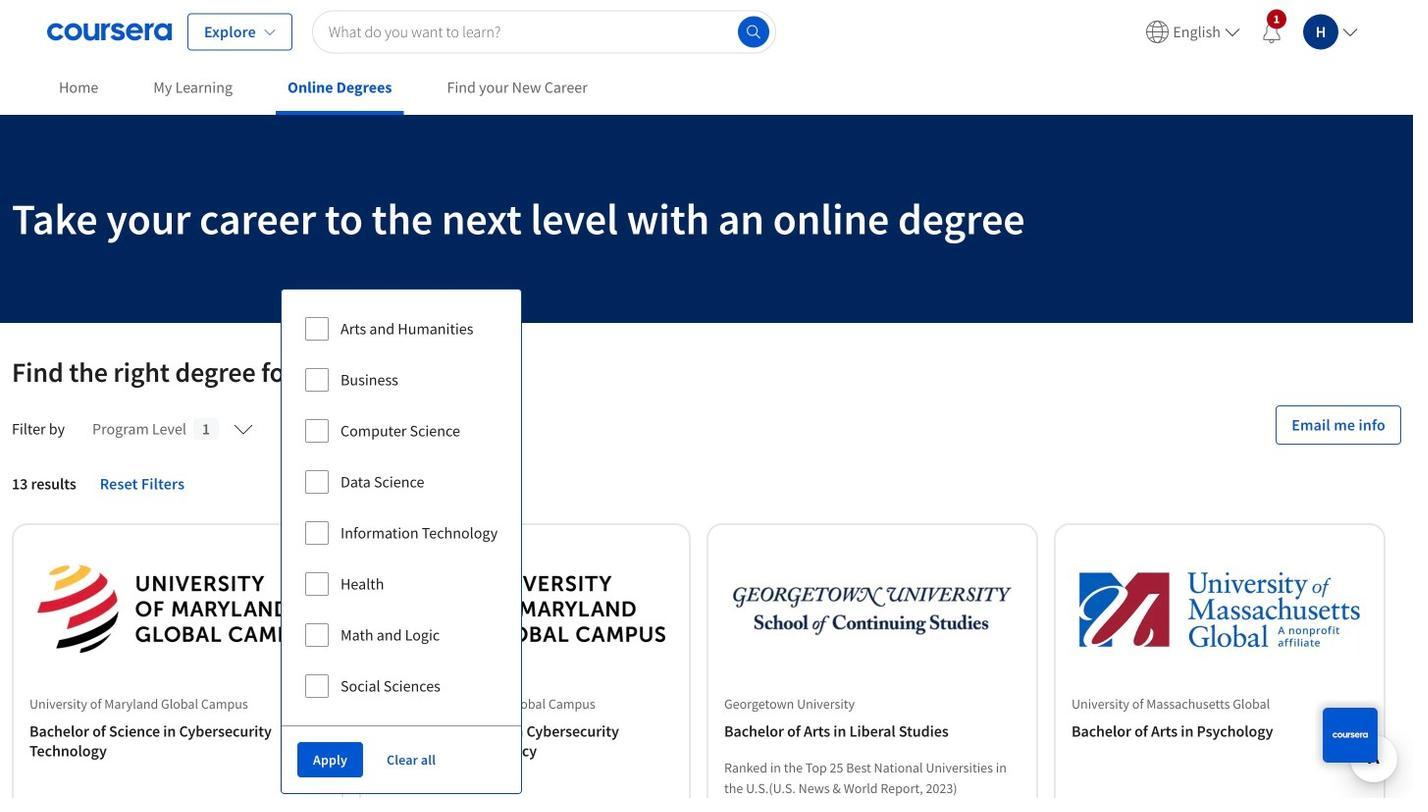 Task type: locate. For each thing, give the bounding box(es) containing it.
actions toolbar
[[282, 725, 521, 793]]

menu
[[1138, 0, 1366, 64]]

None search field
[[312, 10, 776, 53]]

menu item
[[1138, 8, 1249, 55]]

options list list box
[[282, 290, 521, 725]]



Task type: describe. For each thing, give the bounding box(es) containing it.
coursera image
[[47, 16, 172, 48]]



Task type: vqa. For each thing, say whether or not it's contained in the screenshot.
15 QUIZZES
no



